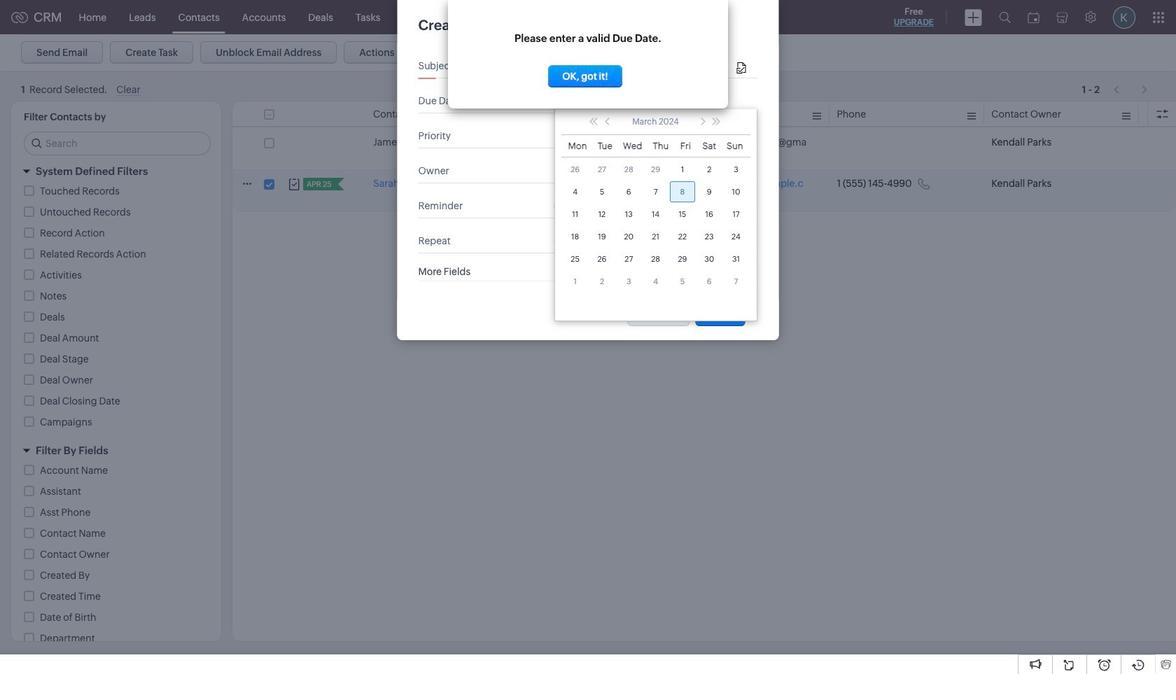 Task type: locate. For each thing, give the bounding box(es) containing it.
logo image
[[11, 12, 28, 23]]

None submit
[[695, 304, 745, 326]]

row group
[[232, 129, 1176, 211]]

1 navigation from the top
[[1107, 76, 1155, 97]]

None text field
[[554, 61, 733, 72]]

None button
[[548, 65, 622, 88], [628, 304, 690, 326], [548, 65, 622, 88], [628, 304, 690, 326]]

navigation
[[1107, 76, 1155, 97], [1107, 79, 1155, 99]]

subject name lookup image
[[737, 62, 746, 74]]

2 navigation from the top
[[1107, 79, 1155, 99]]

MMM d, yyyy text field
[[554, 98, 631, 109]]



Task type: describe. For each thing, give the bounding box(es) containing it.
Search text field
[[25, 132, 210, 155]]



Task type: vqa. For each thing, say whether or not it's contained in the screenshot.
to
no



